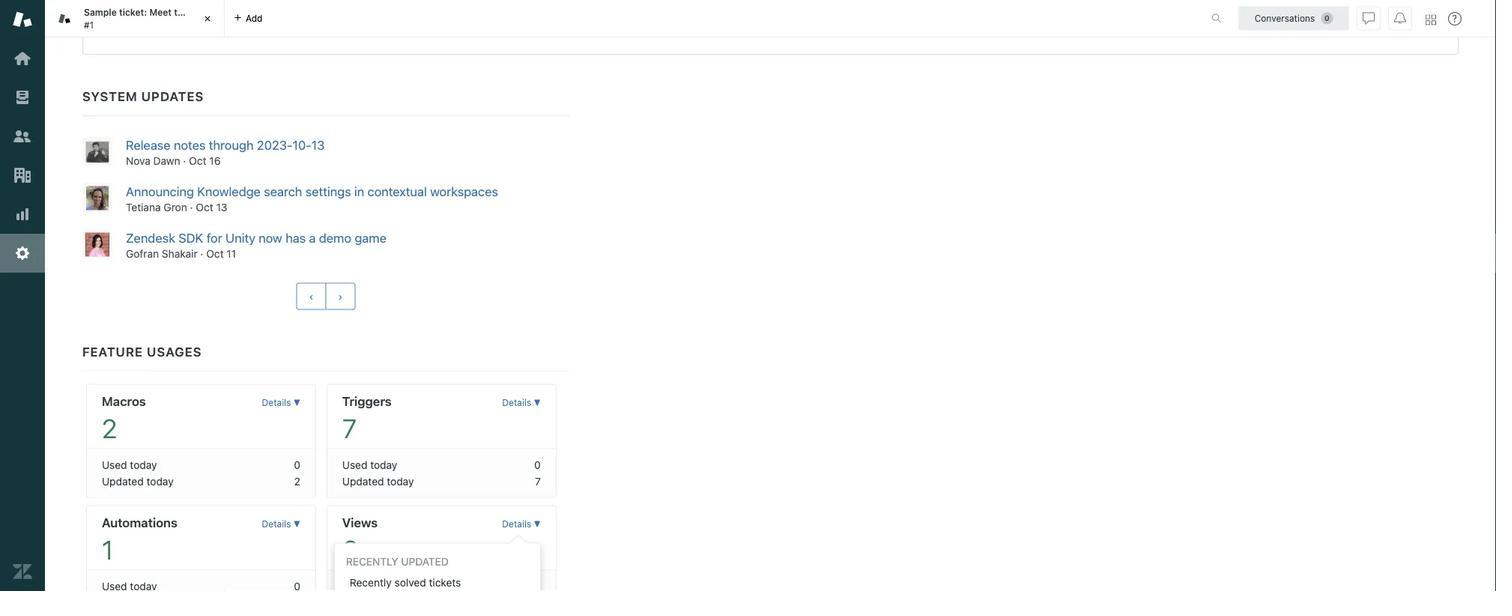 Task type: vqa. For each thing, say whether or not it's contained in the screenshot.


Task type: describe. For each thing, give the bounding box(es) containing it.
gofran shakair
[[126, 248, 198, 260]]

feature usages
[[82, 344, 202, 359]]

ticket
[[191, 7, 216, 18]]

shakair
[[162, 248, 198, 260]]

▼ for 1
[[294, 519, 301, 530]]

organizations image
[[13, 166, 32, 185]]

gron
[[164, 201, 187, 214]]

updates
[[141, 89, 204, 104]]

feature
[[82, 344, 143, 359]]

recently solved tickets link
[[335, 571, 540, 591]]

recently
[[350, 577, 392, 589]]

details ▼ for 1
[[262, 519, 301, 530]]

meet
[[149, 7, 172, 18]]

1 vertical spatial 7
[[535, 475, 541, 488]]

conversations
[[1255, 13, 1316, 24]]

workspaces
[[430, 184, 498, 199]]

16
[[209, 155, 221, 167]]

details for 1
[[262, 519, 291, 530]]

0 horizontal spatial 13
[[216, 201, 228, 214]]

tetiana
[[126, 201, 161, 214]]

customers image
[[13, 127, 32, 146]]

announcing knowledge search settings in contextual workspaces
[[126, 184, 502, 199]]

used for 7
[[342, 459, 368, 471]]

are
[[197, 25, 212, 38]]

get help image
[[1449, 12, 1462, 25]]

0 for 7
[[534, 459, 541, 471]]

zendesk sdk for unity now has a demo game
[[126, 231, 387, 246]]

1
[[102, 534, 113, 565]]

oct for knowledge
[[196, 201, 213, 214]]

the
[[174, 7, 188, 18]]

10-
[[293, 138, 312, 153]]

views
[[342, 515, 378, 530]]

used today for 2
[[102, 459, 157, 471]]

oct 16
[[189, 155, 221, 167]]

dawn
[[153, 155, 180, 167]]

nova dawn
[[126, 155, 180, 167]]

‹ button
[[296, 283, 326, 310]]

1 horizontal spatial in
[[354, 184, 364, 199]]

2 inside macros 2
[[102, 413, 117, 444]]

sample
[[84, 7, 117, 18]]

game
[[355, 231, 387, 246]]

sdk
[[179, 231, 203, 246]]

tab containing sample ticket: meet the ticket
[[45, 0, 225, 37]]

notes
[[174, 138, 206, 153]]

search
[[264, 184, 302, 199]]

knowledge
[[197, 184, 261, 199]]

for
[[207, 231, 222, 246]]

solved
[[395, 577, 426, 589]]

7 inside triggers 7
[[342, 413, 357, 444]]

sample ticket: meet the ticket #1
[[84, 7, 216, 30]]

reporting image
[[13, 205, 32, 224]]

support settings are in admin center.
[[113, 25, 294, 38]]

oct for notes
[[189, 155, 207, 167]]

automations
[[102, 515, 178, 530]]

11
[[227, 248, 236, 260]]

conversations button
[[1239, 6, 1350, 30]]

zendesk products image
[[1426, 15, 1437, 25]]



Task type: locate. For each thing, give the bounding box(es) containing it.
1 horizontal spatial used today
[[342, 459, 398, 471]]

through
[[209, 138, 254, 153]]

1 horizontal spatial 2
[[294, 475, 301, 488]]

1 horizontal spatial 0
[[534, 459, 541, 471]]

used down macros 2
[[102, 459, 127, 471]]

button displays agent's chat status as invisible. image
[[1363, 12, 1375, 24]]

used today down triggers 7 on the left bottom of page
[[342, 459, 398, 471]]

2 0 from the left
[[534, 459, 541, 471]]

0 vertical spatial 7
[[342, 413, 357, 444]]

2 used today from the left
[[342, 459, 398, 471]]

1 horizontal spatial used
[[342, 459, 368, 471]]

system
[[82, 89, 138, 104]]

settings down the
[[155, 25, 194, 38]]

oct 11
[[206, 248, 236, 260]]

▼ for 2
[[294, 398, 301, 408]]

updated for 7
[[342, 475, 384, 488]]

1 vertical spatial 2
[[294, 475, 301, 488]]

0 horizontal spatial used today
[[102, 459, 157, 471]]

demo
[[319, 231, 352, 246]]

2023-
[[257, 138, 293, 153]]

tetiana gron
[[126, 201, 187, 214]]

1 used from the left
[[102, 459, 127, 471]]

updated for 2
[[102, 475, 144, 488]]

updated up "automations"
[[102, 475, 144, 488]]

system updates
[[82, 89, 204, 104]]

recently solved tickets
[[350, 577, 461, 589]]

1 vertical spatial oct
[[196, 201, 213, 214]]

used down triggers 7 on the left bottom of page
[[342, 459, 368, 471]]

views 6
[[342, 515, 378, 565]]

▼ for 7
[[534, 398, 541, 408]]

› button
[[326, 283, 356, 310]]

in
[[215, 25, 223, 38], [354, 184, 364, 199]]

1 horizontal spatial 13
[[312, 138, 325, 153]]

2 used from the left
[[342, 459, 368, 471]]

automations 1
[[102, 515, 178, 565]]

updated today for 7
[[342, 475, 414, 488]]

0 horizontal spatial in
[[215, 25, 223, 38]]

in left contextual
[[354, 184, 364, 199]]

today
[[130, 459, 157, 471], [370, 459, 398, 471], [147, 475, 174, 488], [387, 475, 414, 488]]

#1
[[84, 19, 94, 30]]

oct
[[189, 155, 207, 167], [196, 201, 213, 214], [206, 248, 224, 260]]

updated today up views
[[342, 475, 414, 488]]

tickets
[[429, 577, 461, 589]]

0 vertical spatial settings
[[155, 25, 194, 38]]

oct left 16
[[189, 155, 207, 167]]

views image
[[13, 88, 32, 107]]

details ▼ for 7
[[502, 398, 541, 408]]

details ▼ for 2
[[262, 398, 301, 408]]

0 horizontal spatial 7
[[342, 413, 357, 444]]

get started image
[[13, 49, 32, 68]]

settings
[[155, 25, 194, 38], [306, 184, 351, 199]]

details ▼
[[262, 398, 301, 408], [502, 398, 541, 408], [262, 519, 301, 530], [502, 519, 541, 530]]

nova
[[126, 155, 151, 167]]

1 used today from the left
[[102, 459, 157, 471]]

2 updated today from the left
[[342, 475, 414, 488]]

‹
[[309, 290, 314, 303]]

macros
[[102, 394, 146, 409]]

0 vertical spatial 13
[[312, 138, 325, 153]]

triggers 7
[[342, 394, 392, 444]]

0 horizontal spatial 2
[[102, 413, 117, 444]]

›
[[338, 290, 343, 303]]

0 horizontal spatial updated
[[102, 475, 144, 488]]

2
[[102, 413, 117, 444], [294, 475, 301, 488]]

add
[[246, 13, 263, 24]]

updated
[[102, 475, 144, 488], [342, 475, 384, 488]]

0 horizontal spatial 0
[[294, 459, 301, 471]]

0 vertical spatial oct
[[189, 155, 207, 167]]

macros 2
[[102, 394, 146, 444]]

close image
[[200, 11, 215, 26]]

notifications image
[[1395, 12, 1407, 24]]

tabs tab list
[[45, 0, 1196, 37]]

1 vertical spatial in
[[354, 184, 364, 199]]

1 updated today from the left
[[102, 475, 174, 488]]

0 for 2
[[294, 459, 301, 471]]

1 vertical spatial settings
[[306, 184, 351, 199]]

unity
[[226, 231, 256, 246]]

zendesk image
[[13, 562, 32, 582]]

details for 7
[[502, 398, 532, 408]]

has
[[286, 231, 306, 246]]

admin
[[226, 25, 257, 38]]

contextual
[[368, 184, 427, 199]]

13 down the knowledge
[[216, 201, 228, 214]]

usages
[[147, 344, 202, 359]]

zendesk support image
[[13, 10, 32, 29]]

support
[[113, 25, 152, 38]]

updated today
[[102, 475, 174, 488], [342, 475, 414, 488]]

1 0 from the left
[[294, 459, 301, 471]]

2 vertical spatial oct
[[206, 248, 224, 260]]

details
[[262, 398, 291, 408], [502, 398, 532, 408], [262, 519, 291, 530], [502, 519, 532, 530]]

updated today up "automations"
[[102, 475, 174, 488]]

a
[[309, 231, 316, 246]]

tab
[[45, 0, 225, 37]]

1 vertical spatial 13
[[216, 201, 228, 214]]

add button
[[225, 0, 272, 37]]

recently
[[346, 556, 398, 568]]

now
[[259, 231, 282, 246]]

1 updated from the left
[[102, 475, 144, 488]]

oct down for
[[206, 248, 224, 260]]

13 right 2023-
[[312, 138, 325, 153]]

release
[[126, 138, 171, 153]]

release notes through 2023-10-13
[[126, 138, 325, 153]]

0 horizontal spatial settings
[[155, 25, 194, 38]]

used today for 7
[[342, 459, 398, 471]]

admin image
[[13, 244, 32, 263]]

updated
[[401, 556, 449, 568]]

main element
[[0, 0, 45, 591]]

center.
[[259, 25, 294, 38]]

2 updated from the left
[[342, 475, 384, 488]]

announcing
[[126, 184, 194, 199]]

6
[[342, 534, 358, 565]]

used today down macros 2
[[102, 459, 157, 471]]

ticket:
[[119, 7, 147, 18]]

oct for sdk
[[206, 248, 224, 260]]

0
[[294, 459, 301, 471], [534, 459, 541, 471]]

1 horizontal spatial 7
[[535, 475, 541, 488]]

in right are
[[215, 25, 223, 38]]

updated up views
[[342, 475, 384, 488]]

used today
[[102, 459, 157, 471], [342, 459, 398, 471]]

updated today for 2
[[102, 475, 174, 488]]

0 horizontal spatial updated today
[[102, 475, 174, 488]]

zendesk
[[126, 231, 175, 246]]

▼
[[294, 398, 301, 408], [534, 398, 541, 408], [294, 519, 301, 530], [534, 519, 541, 530]]

triggers
[[342, 394, 392, 409]]

recently updated
[[346, 556, 449, 568]]

settings right search
[[306, 184, 351, 199]]

7
[[342, 413, 357, 444], [535, 475, 541, 488]]

0 horizontal spatial used
[[102, 459, 127, 471]]

1 horizontal spatial updated today
[[342, 475, 414, 488]]

oct 13
[[196, 201, 228, 214]]

used
[[102, 459, 127, 471], [342, 459, 368, 471]]

13
[[312, 138, 325, 153], [216, 201, 228, 214]]

1 horizontal spatial updated
[[342, 475, 384, 488]]

0 vertical spatial in
[[215, 25, 223, 38]]

0 vertical spatial 2
[[102, 413, 117, 444]]

1 horizontal spatial settings
[[306, 184, 351, 199]]

used for 2
[[102, 459, 127, 471]]

details for 2
[[262, 398, 291, 408]]

oct down the knowledge
[[196, 201, 213, 214]]

gofran
[[126, 248, 159, 260]]



